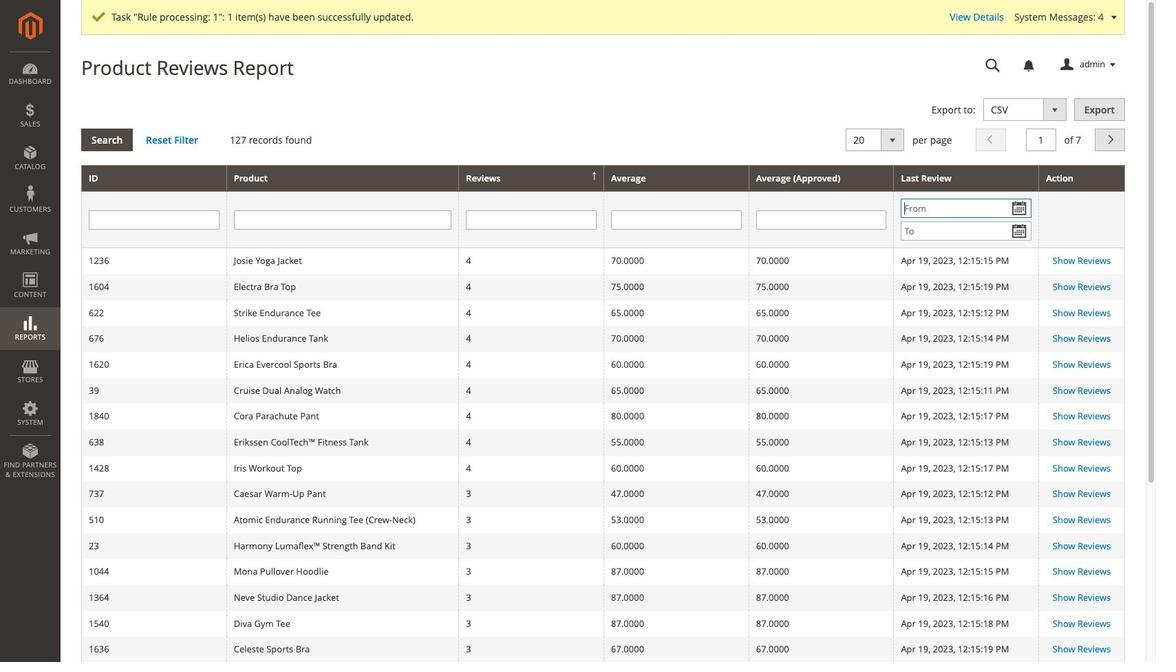 Task type: describe. For each thing, give the bounding box(es) containing it.
magento admin panel image
[[18, 12, 42, 40]]



Task type: locate. For each thing, give the bounding box(es) containing it.
None text field
[[976, 53, 1010, 77], [1026, 128, 1056, 151], [234, 210, 452, 230], [466, 210, 597, 230], [976, 53, 1010, 77], [1026, 128, 1056, 151], [234, 210, 452, 230], [466, 210, 597, 230]]

None text field
[[89, 210, 219, 230], [611, 210, 742, 230], [756, 210, 887, 230], [89, 210, 219, 230], [611, 210, 742, 230], [756, 210, 887, 230]]

From text field
[[901, 199, 1032, 218]]

To text field
[[901, 222, 1032, 241]]

menu bar
[[0, 52, 61, 487]]



